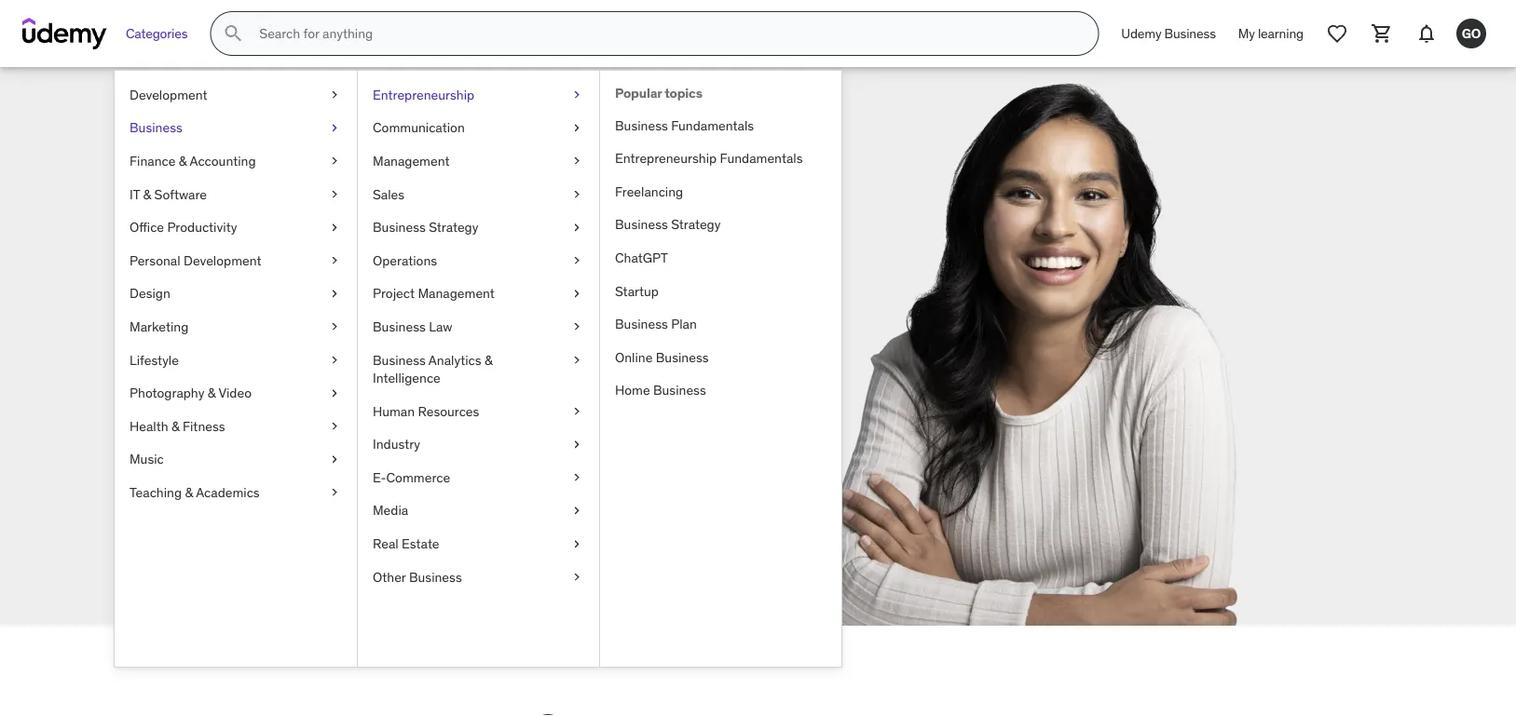 Task type: locate. For each thing, give the bounding box(es) containing it.
video
[[218, 385, 252, 401]]

& for video
[[208, 385, 216, 401]]

1 vertical spatial development
[[184, 252, 261, 269]]

xsmall image inside the music link
[[327, 451, 342, 469]]

fundamentals
[[671, 117, 754, 134], [720, 150, 803, 167]]

xsmall image for lifestyle
[[327, 351, 342, 369]]

other business link
[[358, 561, 599, 594]]

finance & accounting link
[[115, 145, 357, 178]]

xsmall image inside sales link
[[569, 185, 584, 203]]

entrepreneurship inside "link"
[[615, 150, 717, 167]]

& left 'video'
[[208, 385, 216, 401]]

xsmall image inside other business link
[[569, 568, 584, 587]]

entrepreneurship fundamentals link
[[600, 142, 841, 175]]

marketing
[[130, 318, 189, 335]]

office productivity
[[130, 219, 237, 236]]

xsmall image inside real estate link
[[569, 535, 584, 553]]

your
[[329, 373, 363, 395]]

health & fitness
[[130, 418, 225, 435]]

xsmall image inside lifestyle link
[[327, 351, 342, 369]]

xsmall image inside industry link
[[569, 436, 584, 454]]

xsmall image for health & fitness
[[327, 417, 342, 436]]

design
[[130, 285, 170, 302]]

business strategy
[[615, 216, 721, 233], [373, 219, 478, 236]]

fundamentals down business fundamentals link
[[720, 150, 803, 167]]

it & software
[[130, 186, 207, 202]]

business plan link
[[600, 308, 841, 341]]

business down startup
[[615, 316, 668, 333]]

intelligence
[[373, 370, 441, 387]]

& right the health
[[171, 418, 179, 435]]

& right finance
[[179, 153, 187, 169]]

1 horizontal spatial entrepreneurship
[[615, 150, 717, 167]]

xsmall image for business analytics & intelligence
[[569, 351, 584, 369]]

business strategy link up project management link at the left top of page
[[358, 211, 599, 244]]

entrepreneurship up communication
[[373, 86, 474, 103]]

1 horizontal spatial business strategy
[[615, 216, 721, 233]]

xsmall image inside 'development' link
[[327, 86, 342, 104]]

real
[[373, 536, 398, 552]]

learning
[[1258, 25, 1304, 42]]

xsmall image inside the e-commerce link
[[569, 469, 584, 487]]

xsmall image inside photography & video link
[[327, 384, 342, 402]]

xsmall image inside personal development link
[[327, 252, 342, 270]]

management
[[373, 153, 450, 169], [418, 285, 495, 302]]

health & fitness link
[[115, 410, 357, 443]]

udemy
[[1121, 25, 1161, 42]]

personal
[[130, 252, 180, 269]]

xsmall image inside business law link
[[569, 318, 584, 336]]

business plan
[[615, 316, 697, 333]]

xsmall image for operations
[[569, 252, 584, 270]]

my
[[1238, 25, 1255, 42]]

other business
[[373, 569, 462, 586]]

business analytics & intelligence
[[373, 352, 493, 387]]

xsmall image for music
[[327, 451, 342, 469]]

& for software
[[143, 186, 151, 202]]

finance
[[130, 153, 176, 169]]

fitness
[[183, 418, 225, 435]]

freelancing link
[[600, 175, 841, 208]]

xsmall image inside communication link
[[569, 119, 584, 137]]

online business
[[615, 349, 709, 366]]

commerce
[[386, 469, 450, 486]]

fundamentals up entrepreneurship fundamentals
[[671, 117, 754, 134]]

xsmall image inside 'management' link
[[569, 152, 584, 170]]

xsmall image inside human resources link
[[569, 402, 584, 421]]

it
[[130, 186, 140, 202]]

an
[[263, 348, 283, 370]]

resources
[[418, 403, 479, 420]]

entrepreneurship element
[[599, 71, 841, 667]]

law
[[429, 318, 452, 335]]

startup link
[[600, 275, 841, 308]]

home business link
[[600, 374, 841, 407]]

xsmall image inside media 'link'
[[569, 502, 584, 520]]

development down office productivity link
[[184, 252, 261, 269]]

0 horizontal spatial entrepreneurship
[[373, 86, 474, 103]]

xsmall image inside teaching & academics link
[[327, 484, 342, 502]]

become
[[193, 348, 259, 370]]

xsmall image for project management
[[569, 285, 584, 303]]

xsmall image inside project management link
[[569, 285, 584, 303]]

my learning link
[[1227, 11, 1315, 56]]

xsmall image inside entrepreneurship link
[[569, 86, 584, 104]]

xsmall image inside it & software link
[[327, 185, 342, 203]]

fundamentals inside "link"
[[720, 150, 803, 167]]

udemy business
[[1121, 25, 1216, 42]]

business up intelligence
[[373, 352, 426, 368]]

xsmall image inside business analytics & intelligence link
[[569, 351, 584, 369]]

e-commerce
[[373, 469, 450, 486]]

xsmall image for finance & accounting
[[327, 152, 342, 170]]

entrepreneurship up the freelancing
[[615, 150, 717, 167]]

business strategy link down entrepreneurship fundamentals "link"
[[600, 208, 841, 242]]

freelancing
[[615, 183, 683, 200]]

teach
[[330, 233, 451, 291]]

xsmall image inside the business link
[[327, 119, 342, 137]]

& right 'teaching'
[[185, 484, 193, 501]]

chatgpt link
[[600, 242, 841, 275]]

us
[[301, 285, 351, 343]]

business down popular
[[615, 117, 668, 134]]

&
[[179, 153, 187, 169], [143, 186, 151, 202], [484, 352, 493, 368], [208, 385, 216, 401], [171, 418, 179, 435], [185, 484, 193, 501]]

management up law at the left top of the page
[[418, 285, 495, 302]]

get started
[[303, 424, 382, 443]]

business strategy down the freelancing
[[615, 216, 721, 233]]

development link
[[115, 78, 357, 111]]

xsmall image inside marketing link
[[327, 318, 342, 336]]

Search for anything text field
[[256, 18, 1076, 49]]

entrepreneurship for entrepreneurship
[[373, 86, 474, 103]]

& right analytics at left
[[484, 352, 493, 368]]

entrepreneurship for entrepreneurship fundamentals
[[615, 150, 717, 167]]

0 vertical spatial entrepreneurship
[[373, 86, 474, 103]]

xsmall image inside business strategy link
[[569, 218, 584, 237]]

business
[[1164, 25, 1216, 42], [615, 117, 668, 134], [130, 119, 182, 136], [615, 216, 668, 233], [373, 219, 426, 236], [615, 316, 668, 333], [373, 318, 426, 335], [656, 349, 709, 366], [373, 352, 426, 368], [653, 382, 706, 399], [409, 569, 462, 586]]

business down the "project"
[[373, 318, 426, 335]]

communication
[[373, 119, 465, 136]]

xsmall image
[[327, 86, 342, 104], [327, 152, 342, 170], [569, 152, 584, 170], [327, 185, 342, 203], [569, 218, 584, 237], [569, 285, 584, 303], [569, 318, 584, 336], [327, 384, 342, 402], [569, 402, 584, 421], [569, 436, 584, 454], [327, 451, 342, 469], [569, 469, 584, 487], [327, 484, 342, 502], [569, 568, 584, 587]]

xsmall image inside operations link
[[569, 252, 584, 270]]

xsmall image inside "health & fitness" link
[[327, 417, 342, 436]]

entrepreneurship
[[373, 86, 474, 103], [615, 150, 717, 167]]

go
[[1462, 25, 1481, 42]]

xsmall image inside design link
[[327, 285, 342, 303]]

xsmall image for business law
[[569, 318, 584, 336]]

xsmall image inside office productivity link
[[327, 218, 342, 237]]

development down categories dropdown button
[[130, 86, 207, 103]]

development
[[130, 86, 207, 103], [184, 252, 261, 269]]

industry
[[373, 436, 420, 453]]

software
[[154, 186, 207, 202]]

xsmall image for marketing
[[327, 318, 342, 336]]

teaching
[[130, 484, 182, 501]]

1 vertical spatial entrepreneurship
[[615, 150, 717, 167]]

0 vertical spatial fundamentals
[[671, 117, 754, 134]]

xsmall image inside finance & accounting link
[[327, 152, 342, 170]]

1 vertical spatial fundamentals
[[720, 150, 803, 167]]

personal development
[[130, 252, 261, 269]]

0 horizontal spatial business strategy link
[[358, 211, 599, 244]]

strategy down sales link
[[429, 219, 478, 236]]

xsmall image for human resources
[[569, 402, 584, 421]]

it & software link
[[115, 178, 357, 211]]

management down communication
[[373, 153, 450, 169]]

xsmall image for sales
[[569, 185, 584, 203]]

management link
[[358, 145, 599, 178]]

management inside project management link
[[418, 285, 495, 302]]

entrepreneurship fundamentals
[[615, 150, 803, 167]]

health
[[130, 418, 168, 435]]

xsmall image for e-commerce
[[569, 469, 584, 487]]

& right it
[[143, 186, 151, 202]]

1 horizontal spatial strategy
[[671, 216, 721, 233]]

xsmall image
[[569, 86, 584, 104], [327, 119, 342, 137], [569, 119, 584, 137], [569, 185, 584, 203], [327, 218, 342, 237], [327, 252, 342, 270], [569, 252, 584, 270], [327, 285, 342, 303], [327, 318, 342, 336], [327, 351, 342, 369], [569, 351, 584, 369], [327, 417, 342, 436], [569, 502, 584, 520], [569, 535, 584, 553]]

1 vertical spatial management
[[418, 285, 495, 302]]

including
[[252, 373, 325, 395]]

xsmall image for media
[[569, 502, 584, 520]]

business strategy up operations
[[373, 219, 478, 236]]

strategy down "freelancing" link
[[671, 216, 721, 233]]



Task type: vqa. For each thing, say whether or not it's contained in the screenshot.
the topmost Sale
no



Task type: describe. For each thing, give the bounding box(es) containing it.
business up chatgpt
[[615, 216, 668, 233]]

industry link
[[358, 428, 599, 461]]

xsmall image for industry
[[569, 436, 584, 454]]

design link
[[115, 277, 357, 310]]

business right 'udemy'
[[1164, 25, 1216, 42]]

get started link
[[193, 412, 492, 456]]

get
[[303, 424, 328, 443]]

0 vertical spatial development
[[130, 86, 207, 103]]

own
[[367, 373, 400, 395]]

& inside business analytics & intelligence
[[484, 352, 493, 368]]

online
[[615, 349, 653, 366]]

xsmall image for design
[[327, 285, 342, 303]]

analytics
[[428, 352, 481, 368]]

accounting
[[190, 153, 256, 169]]

business strategy inside entrepreneurship element
[[615, 216, 721, 233]]

lifestyle link
[[115, 344, 357, 377]]

xsmall image for office productivity
[[327, 218, 342, 237]]

chatgpt
[[615, 249, 668, 266]]

human resources
[[373, 403, 479, 420]]

photography & video link
[[115, 377, 357, 410]]

operations
[[373, 252, 437, 269]]

project management
[[373, 285, 495, 302]]

home business
[[615, 382, 706, 399]]

business down plan
[[656, 349, 709, 366]]

with
[[193, 285, 292, 343]]

—
[[233, 373, 248, 395]]

popular
[[615, 85, 662, 102]]

xsmall image for development
[[327, 86, 342, 104]]

photography
[[130, 385, 204, 401]]

business link
[[115, 111, 357, 145]]

teaching & academics
[[130, 484, 260, 501]]

xsmall image for personal development
[[327, 252, 342, 270]]

xsmall image for it & software
[[327, 185, 342, 203]]

business up operations
[[373, 219, 426, 236]]

and
[[367, 348, 397, 370]]

entrepreneurship link
[[358, 78, 599, 111]]

started
[[331, 424, 382, 443]]

fundamentals for business fundamentals
[[671, 117, 754, 134]]

real estate link
[[358, 528, 599, 561]]

xsmall image for real estate
[[569, 535, 584, 553]]

business analytics & intelligence link
[[358, 344, 599, 395]]

xsmall image for communication
[[569, 119, 584, 137]]

xsmall image for business
[[327, 119, 342, 137]]

xsmall image for entrepreneurship
[[569, 86, 584, 104]]

other
[[373, 569, 406, 586]]

academics
[[196, 484, 260, 501]]

e-
[[373, 469, 386, 486]]

udemy image
[[22, 18, 107, 49]]

fundamentals for entrepreneurship fundamentals
[[720, 150, 803, 167]]

xsmall image for teaching & academics
[[327, 484, 342, 502]]

estate
[[402, 536, 439, 552]]

productivity
[[167, 219, 237, 236]]

submit search image
[[222, 22, 244, 45]]

lifestyle
[[130, 352, 179, 368]]

categories button
[[115, 11, 199, 56]]

& for academics
[[185, 484, 193, 501]]

startup
[[615, 283, 659, 299]]

business law
[[373, 318, 452, 335]]

0 vertical spatial management
[[373, 153, 450, 169]]

photography & video
[[130, 385, 252, 401]]

media link
[[358, 495, 599, 528]]

business inside business analytics & intelligence
[[373, 352, 426, 368]]

music
[[130, 451, 164, 468]]

instructor
[[287, 348, 363, 370]]

media
[[373, 502, 408, 519]]

personal development link
[[115, 244, 357, 277]]

strategy inside entrepreneurship element
[[671, 216, 721, 233]]

xsmall image for business strategy
[[569, 218, 584, 237]]

notifications image
[[1415, 22, 1438, 45]]

xsmall image for other business
[[569, 568, 584, 587]]

office
[[130, 219, 164, 236]]

business up finance
[[130, 119, 182, 136]]

real estate
[[373, 536, 439, 552]]

human
[[373, 403, 415, 420]]

xsmall image for photography & video
[[327, 384, 342, 402]]

project
[[373, 285, 415, 302]]

my learning
[[1238, 25, 1304, 42]]

plan
[[671, 316, 697, 333]]

marketing link
[[115, 310, 357, 344]]

come teach with us become an instructor and change lives — including your own
[[193, 233, 460, 395]]

business law link
[[358, 310, 599, 344]]

office productivity link
[[115, 211, 357, 244]]

wishlist image
[[1326, 22, 1348, 45]]

shopping cart with 0 items image
[[1371, 22, 1393, 45]]

topics
[[665, 85, 702, 102]]

finance & accounting
[[130, 153, 256, 169]]

lives
[[193, 373, 229, 395]]

business down online business
[[653, 382, 706, 399]]

& for accounting
[[179, 153, 187, 169]]

& for fitness
[[171, 418, 179, 435]]

0 horizontal spatial business strategy
[[373, 219, 478, 236]]

0 horizontal spatial strategy
[[429, 219, 478, 236]]

business down estate
[[409, 569, 462, 586]]

popular topics
[[615, 85, 702, 102]]

human resources link
[[358, 395, 599, 428]]

sales link
[[358, 178, 599, 211]]

xsmall image for management
[[569, 152, 584, 170]]

communication link
[[358, 111, 599, 145]]

1 horizontal spatial business strategy link
[[600, 208, 841, 242]]

come
[[193, 233, 321, 291]]

change
[[401, 348, 460, 370]]

business fundamentals
[[615, 117, 754, 134]]

online business link
[[600, 341, 841, 374]]

udemy business link
[[1110, 11, 1227, 56]]

operations link
[[358, 244, 599, 277]]

e-commerce link
[[358, 461, 599, 495]]



